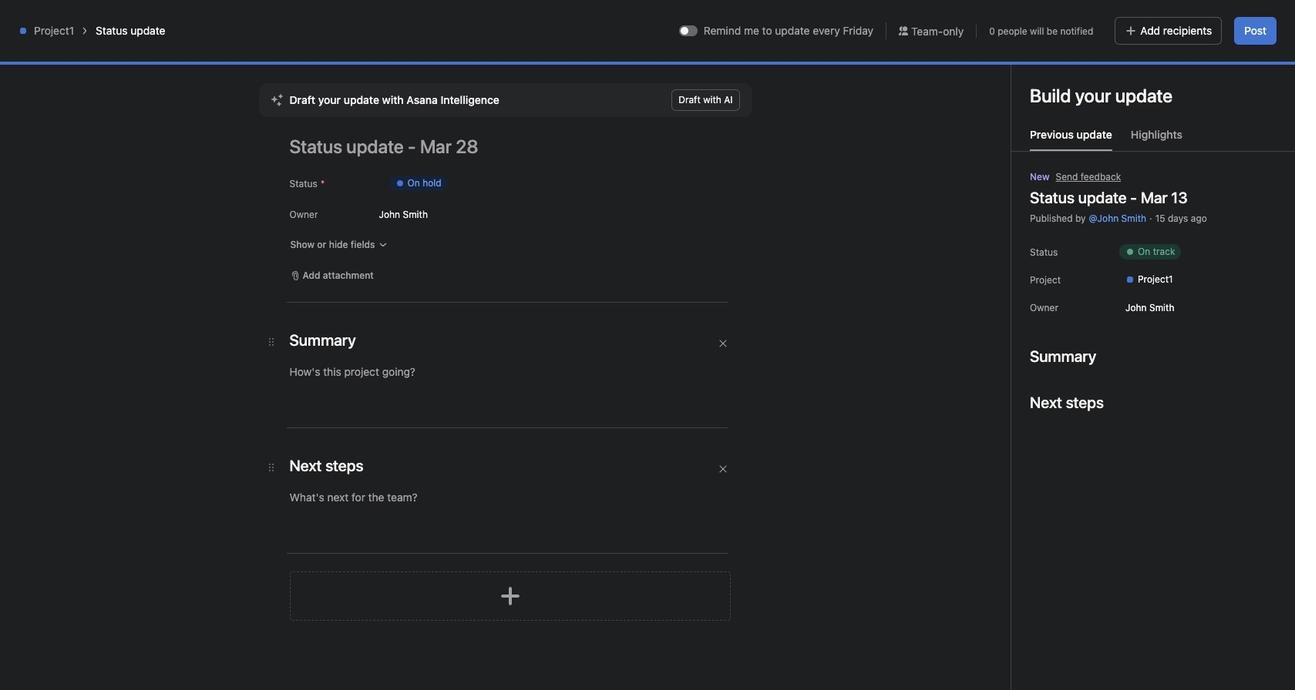 Task type: describe. For each thing, give the bounding box(es) containing it.
2 section title text field from the top
[[290, 456, 364, 477]]

remove section image for 2nd section title text field from the top
[[718, 465, 728, 474]]

header untitled section tree grid
[[186, 187, 1296, 244]]

1 section title text field from the top
[[290, 330, 356, 352]]

remove section image for first section title text field
[[718, 339, 728, 349]]

Title of update text field
[[290, 130, 752, 163]]

add to starred image
[[339, 59, 351, 72]]



Task type: locate. For each thing, give the bounding box(es) containing it.
1 remove section image from the top
[[718, 339, 728, 349]]

1 vertical spatial section title text field
[[290, 456, 364, 477]]

2 remove section image from the top
[[718, 465, 728, 474]]

row
[[186, 159, 1296, 187], [204, 187, 1277, 188], [186, 187, 1296, 216], [186, 215, 1296, 244]]

switch
[[679, 25, 698, 36]]

1 vertical spatial remove section image
[[718, 465, 728, 474]]

hide sidebar image
[[20, 12, 32, 25]]

tab list
[[1012, 126, 1296, 152]]

add report section image
[[498, 585, 522, 609]]

task 1 cell
[[186, 187, 679, 216]]

manage project members image
[[1007, 67, 1025, 86]]

remove section image
[[718, 339, 728, 349], [718, 465, 728, 474]]

Section title text field
[[290, 330, 356, 352], [290, 456, 364, 477]]

list box
[[466, 6, 836, 31]]

0 vertical spatial remove section image
[[718, 339, 728, 349]]

list image
[[214, 56, 232, 75]]

0 vertical spatial section title text field
[[290, 330, 356, 352]]



Task type: vqa. For each thing, say whether or not it's contained in the screenshot.
'notified'
no



